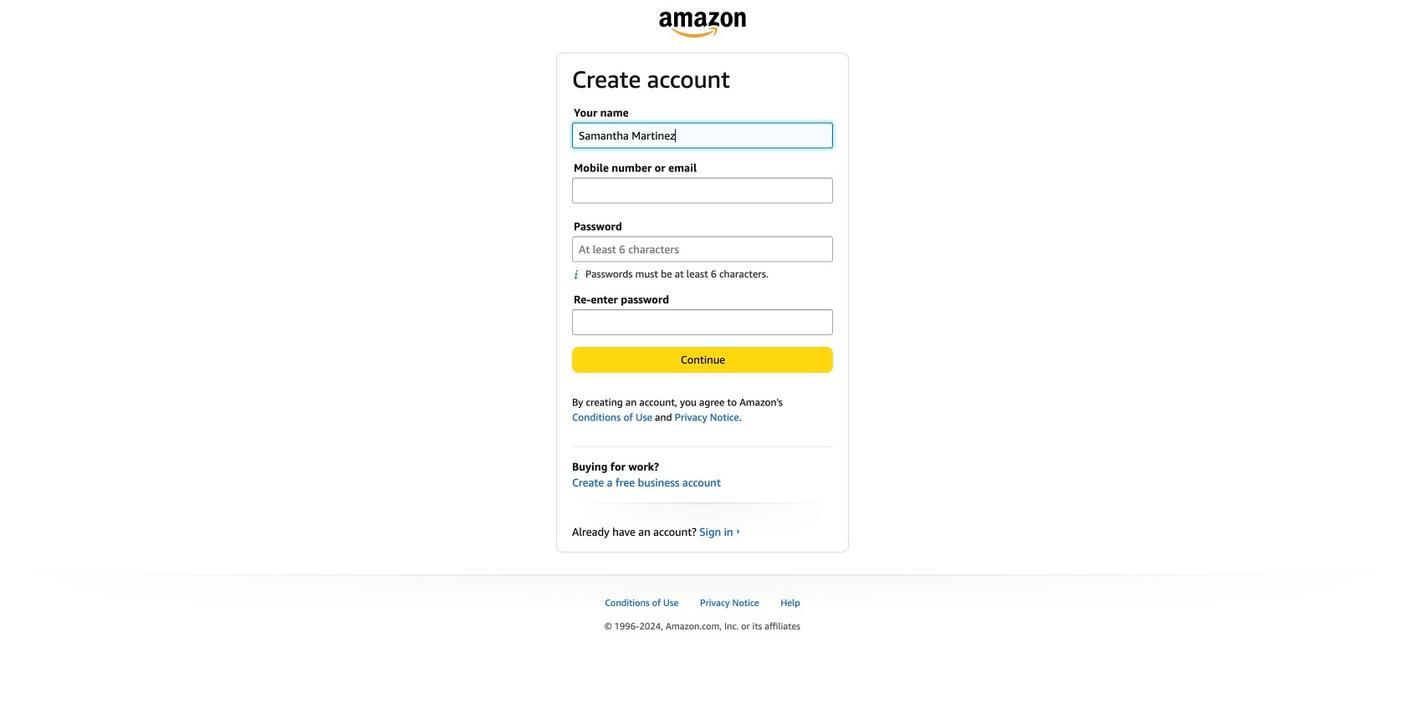 Task type: vqa. For each thing, say whether or not it's contained in the screenshot.
email field
yes



Task type: describe. For each thing, give the bounding box(es) containing it.
amazon image
[[660, 12, 746, 38]]



Task type: locate. For each thing, give the bounding box(es) containing it.
At least 6 characters password field
[[572, 236, 833, 262]]

None email field
[[572, 178, 833, 204]]

None submit
[[573, 348, 832, 372]]

First and last name text field
[[572, 123, 833, 149]]

None password field
[[572, 309, 833, 335]]

alert image
[[574, 269, 585, 280]]



